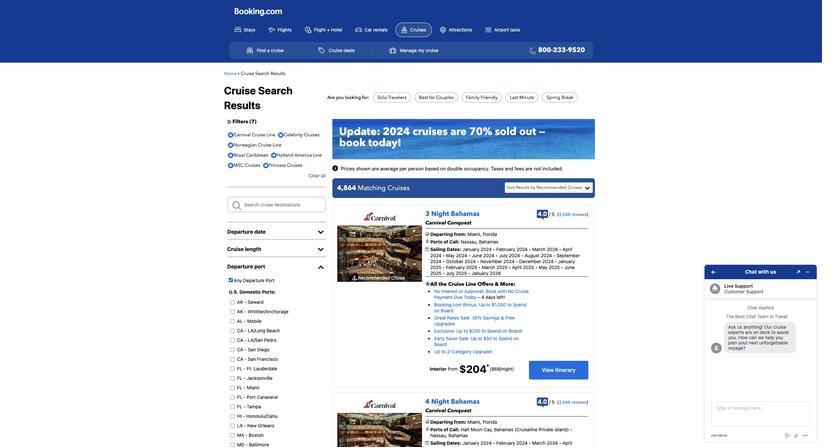 Task type: locate. For each thing, give the bounding box(es) containing it.
1 no from the left
[[434, 289, 440, 294]]

anchor image
[[352, 276, 357, 281]]

1 april 2024 from the top
[[430, 247, 572, 259]]

update: 2024 cruises are 70% sold out — book today!
[[339, 125, 545, 150]]

upgrades
[[434, 321, 455, 327]]

february down half moon cay, bahamas (cruiseline private island) • nassau, bahamas
[[496, 441, 515, 446]]

april 2024 for 3 night bahamas
[[430, 247, 572, 259]]

2 3,548 reviews link from the top
[[559, 400, 587, 405]]

2 departing from: miami, florida from the top
[[430, 420, 497, 425]]

4.0 / 5 ( 3,548 reviews ) up island)
[[538, 399, 589, 406]]

5 fl from the top
[[237, 404, 242, 410]]

2025
[[430, 265, 441, 270], [466, 265, 477, 270], [496, 265, 508, 270], [523, 265, 534, 270], [549, 265, 560, 270], [430, 271, 441, 276], [456, 271, 467, 276]]

( right filters
[[249, 118, 251, 125]]

double
[[447, 166, 463, 172]]

fl for fl - jacksonville
[[237, 376, 242, 382]]

Any Departure Port checkbox
[[229, 278, 233, 283]]

per
[[400, 166, 407, 172]]

800-
[[538, 46, 553, 54]]

prices
[[341, 166, 355, 172]]

shown
[[356, 166, 371, 172]]

fl for fl - ft. lauderdale
[[237, 366, 242, 372]]

2 conquest from the top
[[447, 408, 472, 415]]

1 4.0 from the top
[[538, 211, 547, 218]]

april down island)
[[563, 441, 572, 446]]

january 2024 • february 2024 • march 2024 • down half moon cay, bahamas (cruiseline private island) • nassau, bahamas
[[463, 441, 561, 446]]

call: left half
[[449, 427, 460, 433]]

2 reviews from the top
[[572, 400, 587, 405]]

& left free
[[501, 315, 504, 321]]

1 horizontal spatial no
[[508, 289, 514, 294]]

3,548
[[559, 212, 571, 217], [559, 400, 571, 405]]

1 conquest from the top
[[447, 220, 472, 227]]

2 chevron down image from the top
[[316, 264, 326, 271]]

1 vertical spatial from:
[[454, 420, 466, 425]]

1 from: from the top
[[454, 232, 466, 237]]

- for ca - la/san pedro
[[245, 338, 247, 343]]

0 vertical spatial ports of call:
[[430, 239, 460, 245]]

2 4.0 / 5 ( 3,548 reviews ) from the top
[[538, 399, 589, 406]]

departure up any at the left bottom of page
[[227, 264, 253, 270]]

0 vertical spatial 3,548
[[559, 212, 571, 217]]

prices shown are average per person based on double occupancy. taxes and fees are not included. element
[[341, 166, 563, 172]]

2 vertical spatial april
[[563, 441, 572, 446]]

july down october
[[446, 271, 455, 276]]

1 dates: from the top
[[447, 247, 461, 253]]

sailing dates: up october
[[430, 247, 463, 253]]

april down december
[[512, 265, 522, 270]]

2 vertical spatial (
[[557, 400, 559, 405]]

conquest for 3
[[447, 220, 472, 227]]

1 vertical spatial ak
[[237, 309, 243, 315]]

0 vertical spatial florida
[[483, 232, 497, 237]]

1 vertical spatial 4
[[425, 398, 430, 407]]

globe image
[[425, 232, 429, 237], [425, 420, 429, 425]]

march down private
[[532, 441, 546, 446]]

1 ports from the top
[[430, 239, 443, 245]]

ports:
[[262, 290, 276, 295]]

none field inside update: 2024 cruises are 70% sold out — book today! "main content"
[[227, 197, 326, 213]]

1 horizontal spatial nassau,
[[461, 239, 478, 245]]

april 2024 down half moon cay, bahamas (cruiseline private island) • nassau, bahamas
[[430, 441, 572, 448]]

1 vertical spatial departure
[[227, 264, 253, 270]]

- for al - mobile
[[244, 319, 246, 324]]

spend up free
[[513, 302, 527, 308]]

1 vertical spatial ports of call:
[[430, 427, 460, 433]]

nassau, down 4 night bahamas carnival conquest
[[430, 433, 447, 439]]

/
[[549, 212, 551, 217], [500, 367, 502, 372], [549, 400, 551, 405]]

june
[[472, 253, 482, 259], [565, 265, 575, 270]]

june down september
[[565, 265, 575, 270]]

are left "70%" on the right top of page
[[450, 125, 467, 139]]

up
[[479, 302, 485, 308], [456, 329, 463, 334], [471, 336, 477, 342], [434, 349, 440, 355]]

1 vertical spatial times circle image
[[226, 161, 235, 171]]

2 miami, from the top
[[468, 420, 482, 425]]

departure up u.s. domestic ports:
[[243, 278, 264, 284]]

2 san from the top
[[248, 357, 256, 362]]

person
[[408, 166, 424, 172]]

ca right ca - la/long beach checkbox on the bottom left of page
[[237, 328, 243, 334]]

bahamas
[[451, 210, 480, 219], [479, 239, 498, 245], [451, 398, 480, 407], [494, 427, 514, 433], [449, 433, 468, 439]]

night inside 4 night bahamas carnival conquest
[[431, 398, 449, 407]]

- for ca - san diego
[[245, 347, 247, 353]]

reviews for 3 night bahamas
[[572, 212, 587, 217]]

0 horizontal spatial &
[[495, 281, 499, 288]]

times circle image for princess
[[262, 161, 270, 171]]

0 vertical spatial conquest
[[447, 220, 472, 227]]

0 vertical spatial departing
[[430, 232, 453, 237]]

ports of call: for 3 night bahamas
[[430, 239, 460, 245]]

angle right image
[[238, 71, 240, 76]]

5 for 3 night bahamas
[[552, 212, 555, 217]]

carnival cruise line image for 3 night bahamas
[[363, 212, 397, 221]]

info label image
[[332, 166, 340, 172]]

fl right the "fl - port canaveral" option
[[237, 395, 242, 401]]

clear all link
[[309, 172, 326, 180]]

departure up cruise length
[[227, 229, 253, 235]]

san down ca - san diego
[[248, 357, 256, 362]]

- right ca - san diego option
[[245, 347, 247, 353]]

times circle image for royal
[[226, 151, 235, 161]]

january down september
[[558, 259, 575, 265]]

3,548 for 4 night bahamas
[[559, 400, 571, 405]]

0 vertical spatial chevron down image
[[316, 247, 326, 254]]

october
[[446, 259, 464, 265]]

1 vertical spatial spend
[[487, 329, 501, 334]]

1 ca from the top
[[237, 328, 243, 334]]

4 fl from the top
[[237, 395, 242, 401]]

map marker image
[[426, 240, 429, 244]]

family friendly link
[[466, 94, 498, 101]]

0 vertical spatial calendar image
[[425, 248, 429, 252]]

holland america line link
[[269, 151, 324, 161]]

2 call: from the top
[[449, 427, 460, 433]]

- right la on the bottom
[[244, 424, 246, 429]]

0 vertical spatial night
[[431, 210, 449, 219]]

1 horizontal spatial 4
[[482, 295, 484, 300]]

4 inside 4 night bahamas carnival conquest
[[425, 398, 430, 407]]

cruise inside 'travel menu' navigation
[[329, 48, 342, 53]]

1 vertical spatial (
[[557, 212, 559, 217]]

ca right ca - san francisco option
[[237, 357, 243, 362]]

holland
[[277, 152, 293, 159]]

to down exclusive: up to $200 to spend on board! link
[[478, 336, 482, 342]]

2 ports from the top
[[430, 427, 443, 433]]

offers
[[478, 281, 494, 288]]

holland america line
[[277, 152, 322, 159]]

0 vertical spatial april 2024
[[430, 247, 572, 259]]

book
[[486, 289, 497, 294]]

times circle image for celebrity
[[276, 130, 285, 140]]

times circle image down the royal
[[226, 161, 235, 171]]

0 horizontal spatial recommended
[[358, 275, 390, 281]]

2 5 from the top
[[552, 400, 555, 405]]

AK - Seward checkbox
[[229, 301, 236, 305]]

conquest for 4
[[447, 408, 472, 415]]

fl for fl - tampa
[[237, 404, 242, 410]]

port down miami at the bottom of page
[[247, 395, 256, 401]]

cruise
[[271, 48, 284, 53], [426, 48, 439, 53]]

- down ca - san diego
[[245, 357, 247, 362]]

0 vertical spatial departure
[[227, 229, 253, 235]]

4.0 / 5 ( 3,548 reviews ) for 3 night bahamas
[[538, 211, 589, 218]]

2026
[[490, 271, 501, 276]]

& up with
[[495, 281, 499, 288]]

1 horizontal spatial may
[[539, 265, 548, 270]]

4.0 / 5 ( 3,548 reviews )
[[538, 211, 589, 218], [538, 399, 589, 406]]

sailing for 4 night bahamas
[[430, 441, 446, 446]]

board!
[[509, 329, 523, 334]]

boston
[[249, 433, 264, 439]]

half moon cay, bahamas (cruiseline private island) • nassau, bahamas
[[430, 427, 572, 439]]

0 vertical spatial sailing dates:
[[430, 247, 463, 253]]

1 ak from the top
[[237, 300, 243, 305]]

calendar image for 4 night bahamas
[[425, 442, 429, 446]]

looking
[[345, 94, 361, 101]]

carnival cruise line image for 4 night bahamas
[[363, 400, 397, 409]]

1 sailing dates: from the top
[[430, 247, 463, 253]]

sale:
[[460, 315, 471, 321], [459, 336, 470, 342]]

0 vertical spatial recommended
[[537, 185, 567, 191]]

orleans
[[258, 424, 274, 429]]

san for francisco
[[248, 357, 256, 362]]

1 vertical spatial carnival
[[425, 220, 446, 227]]

beach
[[267, 328, 280, 334]]

1 vertical spatial sailing dates:
[[430, 441, 463, 446]]

from:
[[454, 232, 466, 237], [454, 420, 466, 425]]

line up approval:
[[466, 281, 476, 288]]

on
[[440, 166, 446, 172], [434, 308, 440, 314], [502, 329, 507, 334], [514, 336, 519, 342]]

1 vertical spatial carnival cruise line image
[[363, 400, 397, 409]]

calendar image
[[425, 248, 429, 252], [425, 442, 429, 446]]

- for fl - port canaveral
[[244, 395, 246, 401]]

0 vertical spatial dates:
[[447, 247, 461, 253]]

3
[[425, 210, 430, 219]]

0 horizontal spatial port
[[247, 395, 256, 401]]

• inside half moon cay, bahamas (cruiseline private island) • nassau, bahamas
[[570, 427, 572, 433]]

2 carnival conquest image from the top
[[338, 414, 422, 448]]

moon
[[471, 427, 483, 433]]

june down nassau, bahamas
[[472, 253, 482, 259]]

2 cruise from the left
[[426, 48, 439, 53]]

2 of from the top
[[444, 427, 448, 433]]

70%
[[469, 125, 492, 139]]

are inside update: 2024 cruises are 70% sold out — book today!
[[450, 125, 467, 139]]

2 fl from the top
[[237, 376, 242, 382]]

globe image up map marker icon
[[425, 232, 429, 237]]

times circle image
[[276, 130, 285, 140], [226, 141, 235, 150], [226, 151, 235, 161], [269, 151, 278, 161], [262, 161, 270, 171]]

departing from: miami, florida up half
[[430, 420, 497, 425]]

3 ca from the top
[[237, 347, 243, 353]]

ca right ca - san diego option
[[237, 347, 243, 353]]

early saver sale: up to $50 to spend on board link
[[434, 336, 519, 348]]

1 miami, from the top
[[468, 232, 482, 237]]

february up may 2024 • june 2024 • july 2024 • august 2024 •
[[496, 247, 515, 253]]

2 ports of call: from the top
[[430, 427, 460, 433]]

1 vertical spatial dates:
[[447, 441, 461, 446]]

departure for departure port
[[227, 264, 253, 270]]

None field
[[227, 197, 326, 213]]

1 fl from the top
[[237, 366, 242, 372]]

1 vertical spatial miami,
[[468, 420, 482, 425]]

january 2024 • february 2024 • march 2024 •
[[463, 247, 561, 253], [463, 441, 561, 446]]

35%
[[472, 315, 482, 321]]

0 vertical spatial may
[[446, 253, 455, 259]]

cruise right a at the left top
[[271, 48, 284, 53]]

2 4.0 from the top
[[538, 399, 547, 406]]

- right ma
[[245, 433, 248, 439]]

1 departing from the top
[[430, 232, 453, 237]]

1 vertical spatial sailing
[[430, 441, 446, 446]]

2 horizontal spatial are
[[526, 166, 533, 172]]

1 globe image from the top
[[425, 232, 429, 237]]

1 vertical spatial call:
[[449, 427, 460, 433]]

1 carnival cruise line image from the top
[[363, 212, 397, 221]]

la - new orleans
[[237, 424, 274, 429]]

fl right 'fl - jacksonville' checkbox on the bottom
[[237, 376, 242, 382]]

0 vertical spatial from:
[[454, 232, 466, 237]]

2 sailing from the top
[[430, 441, 446, 446]]

from: for 3 night bahamas
[[454, 232, 466, 237]]

1 horizontal spatial are
[[450, 125, 467, 139]]

cruise search results up 7
[[224, 84, 293, 111]]

april 2024 up the october 2024 • november 2024 • december 2024 •
[[430, 247, 572, 259]]

- for ma - boston
[[245, 433, 248, 439]]

march down november on the right bottom
[[482, 265, 495, 270]]

conquest inside 4 night bahamas carnival conquest
[[447, 408, 472, 415]]

2025 inside june 2025
[[430, 271, 441, 276]]

2 april 2024 from the top
[[430, 441, 572, 448]]

2 night from the top
[[431, 398, 449, 407]]

1 horizontal spatial recommended
[[537, 185, 567, 191]]

/ for 3 night bahamas
[[549, 212, 551, 217]]

times circle image up princess
[[269, 151, 278, 161]]

honolulu/oahu
[[246, 414, 278, 420]]

sort
[[507, 185, 515, 191]]

are left not
[[526, 166, 533, 172]]

5 down sort results by recommended cruises
[[552, 212, 555, 217]]

4.0 for 4 night bahamas
[[538, 399, 547, 406]]

CA - San Diego checkbox
[[229, 348, 236, 353]]

2 ak from the top
[[237, 309, 243, 315]]

lauderdale
[[254, 366, 277, 372]]

today
[[464, 295, 476, 300]]

- left miami at the bottom of page
[[244, 385, 246, 391]]

cruise search results
[[241, 70, 285, 77], [224, 84, 293, 111]]

conquest inside the 3 night bahamas carnival conquest
[[447, 220, 472, 227]]

airport taxis link
[[480, 23, 525, 37]]

fl for fl - port canaveral
[[237, 395, 242, 401]]

- for ca - la/long beach
[[245, 328, 247, 334]]

1 vertical spatial conquest
[[447, 408, 472, 415]]

fl right the fl - tampa checkbox
[[237, 404, 242, 410]]

1 ports of call: from the top
[[430, 239, 460, 245]]

ports right map marker icon
[[430, 239, 443, 245]]

nassau,
[[461, 239, 478, 245], [430, 433, 447, 439]]

carnival cruise line image
[[363, 212, 397, 221], [363, 400, 397, 409]]

travel menu navigation
[[229, 42, 593, 59]]

dates: up october
[[447, 247, 461, 253]]

1 3,548 reviews link from the top
[[559, 212, 587, 217]]

0 horizontal spatial june
[[472, 253, 482, 259]]

chevron down image
[[316, 247, 326, 254], [316, 264, 326, 271]]

1 cruise from the left
[[271, 48, 284, 53]]

0 vertical spatial 4.0 / 5 ( 3,548 reviews )
[[538, 211, 589, 218]]

1 vertical spatial florida
[[483, 420, 497, 425]]

march up the august at right bottom
[[532, 247, 546, 253]]

star image
[[425, 282, 430, 287]]

board down booking.com
[[441, 308, 453, 314]]

1 vertical spatial calendar image
[[425, 442, 429, 446]]

departing from: miami, florida for 4 night bahamas
[[430, 420, 497, 425]]

- down fl - miami
[[244, 395, 246, 401]]

view itinerary
[[542, 368, 576, 374]]

january up offers
[[472, 271, 488, 276]]

interest
[[442, 289, 458, 294]]

0 horizontal spatial 4
[[425, 398, 430, 407]]

bahamas up half
[[451, 398, 480, 407]]

2 ca from the top
[[237, 338, 243, 343]]

last minute link
[[510, 94, 534, 101]]

carnival up map marker image
[[425, 408, 446, 415]]

nassau, inside half moon cay, bahamas (cruiseline private island) • nassau, bahamas
[[430, 433, 447, 439]]

whittier/anchorage
[[248, 309, 289, 315]]

Search cruise destinations text field
[[227, 197, 326, 213]]

la/long
[[248, 328, 265, 334]]

0 vertical spatial ports
[[430, 239, 443, 245]]

0 vertical spatial june
[[472, 253, 482, 259]]

1 chevron down image from the top
[[316, 247, 326, 254]]

( for 3 night bahamas
[[557, 212, 559, 217]]

3 fl from the top
[[237, 385, 242, 391]]

0 vertical spatial port
[[266, 278, 275, 284]]

carnival down 3
[[425, 220, 446, 227]]

to right $50
[[493, 336, 498, 342]]

fl for fl - miami
[[237, 385, 242, 391]]

car
[[365, 27, 372, 32]]

5 for 4 night bahamas
[[552, 400, 555, 405]]

0 vertical spatial april
[[563, 247, 572, 253]]

2 january 2024 • february 2024 • march 2024 • from the top
[[463, 441, 561, 446]]

1 vertical spatial globe image
[[425, 420, 429, 425]]

manage
[[400, 48, 417, 53]]

of
[[444, 239, 448, 245], [444, 427, 448, 433]]

times circle image
[[226, 130, 235, 140], [226, 161, 235, 171]]

sailing for 3 night bahamas
[[430, 247, 446, 253]]

line for norwegian cruise line
[[273, 142, 281, 148]]

cruise for find a cruise
[[271, 48, 284, 53]]

0 vertical spatial ak
[[237, 300, 243, 305]]

calendar image for 3 night bahamas
[[425, 248, 429, 252]]

miami, up moon
[[468, 420, 482, 425]]

1 departing from: miami, florida from the top
[[430, 232, 497, 237]]

florida up cay,
[[483, 420, 497, 425]]

are
[[327, 94, 335, 101]]

sliders image
[[227, 120, 231, 124]]

search inside cruise search results
[[258, 84, 293, 97]]

carnival for 3
[[425, 220, 446, 227]]

2-
[[447, 349, 452, 355]]

times circle image down sliders icon
[[226, 130, 235, 140]]

4 ca from the top
[[237, 357, 243, 362]]

0 vertical spatial board
[[441, 308, 453, 314]]

carnival inside the 3 night bahamas carnival conquest
[[425, 220, 446, 227]]

sailing dates: for 4 night bahamas
[[430, 441, 463, 446]]

2 vertical spatial )
[[587, 400, 589, 405]]

category
[[452, 349, 471, 355]]

from: up half
[[454, 420, 466, 425]]

of right map marker icon
[[444, 239, 448, 245]]

are right shown
[[372, 166, 379, 172]]

savings
[[483, 315, 500, 321]]

4.0 / 5 ( 3,548 reviews ) for 4 night bahamas
[[538, 399, 589, 406]]

2 from: from the top
[[454, 420, 466, 425]]

recommended right by
[[537, 185, 567, 191]]

january inside the january 2025
[[558, 259, 575, 265]]

AL - Mobile checkbox
[[229, 320, 236, 324]]

night inside the 3 night bahamas carnival conquest
[[431, 210, 449, 219]]

bahamas up nassau, bahamas
[[451, 210, 480, 219]]

board down the early
[[434, 342, 447, 348]]

AK - Whittier/Anchorage checkbox
[[229, 310, 236, 315]]

u.s. domestic ports:
[[229, 290, 276, 295]]

- right al
[[244, 319, 246, 324]]

1 sailing from the top
[[430, 247, 446, 253]]

carnival conquest image
[[338, 226, 422, 282], [338, 414, 422, 448]]

early
[[434, 336, 445, 342]]

chevron down image for departure port
[[316, 264, 326, 271]]

line right america
[[313, 152, 322, 159]]

port for departure
[[266, 278, 275, 284]]

san down 'la/san'
[[248, 347, 256, 353]]

0 vertical spatial 5
[[552, 212, 555, 217]]

june inside june 2025
[[565, 265, 575, 270]]

bahamas inside the 3 night bahamas carnival conquest
[[451, 210, 480, 219]]

/ up private
[[549, 400, 551, 405]]

dates: for 3 night bahamas
[[447, 247, 461, 253]]

1 of from the top
[[444, 239, 448, 245]]

april up september
[[563, 247, 572, 253]]

2 vertical spatial departure
[[243, 278, 264, 284]]

2024 inside september 2024
[[430, 259, 442, 265]]

2 3,548 from the top
[[559, 400, 571, 405]]

to up $50
[[482, 329, 486, 334]]

2 globe image from the top
[[425, 420, 429, 425]]

1 san from the top
[[248, 347, 256, 353]]

- for la - new orleans
[[244, 424, 246, 429]]

0 horizontal spatial july
[[446, 271, 455, 276]]

interior from $204
[[430, 363, 487, 376]]

spend
[[513, 302, 527, 308], [487, 329, 501, 334], [499, 336, 512, 342]]

calendar image down map marker icon
[[425, 248, 429, 252]]

line for holland america line
[[313, 152, 322, 159]]

/ down sort results by recommended cruises
[[549, 212, 551, 217]]

call:
[[449, 239, 460, 245], [449, 427, 460, 433]]

1 horizontal spatial june
[[565, 265, 575, 270]]

1 vertical spatial nassau,
[[430, 433, 447, 439]]

results inside cruise search results
[[224, 99, 261, 111]]

cruise search results down find
[[241, 70, 285, 77]]

2 calendar image from the top
[[425, 442, 429, 446]]

FL - Miami checkbox
[[229, 386, 236, 391]]

bahamas right cay,
[[494, 427, 514, 433]]

asterisk image
[[487, 365, 489, 367]]

out
[[519, 125, 536, 139]]

1 call: from the top
[[449, 239, 460, 245]]

1 3,548 from the top
[[559, 212, 571, 217]]

april for 3 night bahamas
[[563, 247, 572, 253]]

january down moon
[[463, 441, 479, 446]]

0 vertical spatial july
[[499, 253, 508, 259]]

cruise inside dropdown button
[[426, 48, 439, 53]]

fl - miami
[[237, 385, 259, 391]]

based
[[425, 166, 439, 172]]

1 reviews from the top
[[572, 212, 587, 217]]

line up holland
[[273, 142, 281, 148]]

1 vertical spatial 3,548 reviews link
[[559, 400, 587, 405]]

0 vertical spatial carnival
[[234, 132, 251, 138]]

find
[[257, 48, 266, 53]]

1 horizontal spatial port
[[266, 278, 275, 284]]

1 vertical spatial january 2024 • february 2024 • march 2024 •
[[463, 441, 561, 446]]

- right hi
[[243, 414, 245, 420]]

february down october
[[446, 265, 465, 270]]

$1,000
[[492, 302, 506, 308]]

msc
[[234, 163, 244, 169]]

1 vertical spatial ports
[[430, 427, 443, 433]]

booking.com home image
[[235, 8, 282, 16]]

1 carnival conquest image from the top
[[338, 226, 422, 282]]

0 vertical spatial sale:
[[460, 315, 471, 321]]

spring break link
[[547, 94, 574, 101]]

times circle image for holland
[[269, 151, 278, 161]]

3,548 reviews link
[[559, 212, 587, 217], [559, 400, 587, 405]]

miami, for 3 night bahamas
[[468, 232, 482, 237]]

manage my cruise
[[400, 48, 439, 53]]

1 vertical spatial night
[[431, 398, 449, 407]]

0 horizontal spatial no
[[434, 289, 440, 294]]

1 vertical spatial )
[[587, 212, 589, 217]]

florida up nassau, bahamas
[[483, 232, 497, 237]]

ports of call:
[[430, 239, 460, 245], [430, 427, 460, 433]]

0 horizontal spatial results
[[224, 99, 261, 111]]

may down december
[[539, 265, 548, 270]]

2 departing from the top
[[430, 420, 453, 425]]

1 times circle image from the top
[[226, 130, 235, 140]]

filters ( 7 )
[[232, 118, 256, 125]]

4.0 down sort results by recommended cruises
[[538, 211, 547, 218]]

best
[[419, 94, 428, 101]]

0 vertical spatial of
[[444, 239, 448, 245]]

1 5 from the top
[[552, 212, 555, 217]]

2 times circle image from the top
[[226, 161, 235, 171]]

- for fl - tampa
[[244, 404, 246, 410]]

1 vertical spatial board
[[434, 342, 447, 348]]

2 sailing dates: from the top
[[430, 441, 463, 446]]

globe image for 4 night bahamas
[[425, 420, 429, 425]]

1 night from the top
[[431, 210, 449, 219]]

sale: right saver
[[459, 336, 470, 342]]

1 4.0 / 5 ( 3,548 reviews ) from the top
[[538, 211, 589, 218]]

ca right the ca - la/san pedro checkbox
[[237, 338, 243, 343]]

1 vertical spatial june
[[565, 265, 575, 270]]

attractions
[[449, 27, 472, 32]]

2 carnival cruise line image from the top
[[363, 400, 397, 409]]

$50
[[484, 336, 492, 342]]

carnival inside 4 night bahamas carnival conquest
[[425, 408, 446, 415]]

ca for ca - la/long beach
[[237, 328, 243, 334]]

ports of call: right map marker icon
[[430, 239, 460, 245]]

0 vertical spatial miami,
[[468, 232, 482, 237]]

flights link
[[263, 23, 297, 37]]

1 calendar image from the top
[[425, 248, 429, 252]]

0 vertical spatial january 2024 • february 2024 • march 2024 •
[[463, 247, 561, 253]]

1 vertical spatial april 2024
[[430, 441, 572, 448]]

0 horizontal spatial cruise
[[271, 48, 284, 53]]

5
[[552, 212, 555, 217], [552, 400, 555, 405]]

times circle image up msc
[[226, 151, 235, 161]]

2 florida from the top
[[483, 420, 497, 425]]

1 vertical spatial 4.0
[[538, 399, 547, 406]]

2 vertical spatial results
[[516, 185, 530, 191]]

1 florida from the top
[[483, 232, 497, 237]]

0 vertical spatial departing from: miami, florida
[[430, 232, 497, 237]]

4.0 up private
[[538, 399, 547, 406]]

1 vertical spatial port
[[247, 395, 256, 401]]

search
[[255, 70, 270, 77], [258, 84, 293, 97]]

1 vertical spatial of
[[444, 427, 448, 433]]

4 up map marker image
[[425, 398, 430, 407]]

night for 3
[[431, 210, 449, 219]]

0 vertical spatial search
[[255, 70, 270, 77]]

ports for 4 night bahamas
[[430, 427, 443, 433]]

1 horizontal spatial cruise
[[426, 48, 439, 53]]

CA - San Francisco checkbox
[[229, 358, 236, 362]]

port up ports:
[[266, 278, 275, 284]]

times circle image for carnival
[[226, 130, 235, 140]]

july up the october 2024 • november 2024 • december 2024 •
[[499, 253, 508, 259]]

0 vertical spatial globe image
[[425, 232, 429, 237]]

- left 'la/san'
[[245, 338, 247, 343]]

2 dates: from the top
[[447, 441, 461, 446]]

0 vertical spatial reviews
[[572, 212, 587, 217]]

call: up october
[[449, 239, 460, 245]]



Task type: vqa. For each thing, say whether or not it's contained in the screenshot.
329
no



Task type: describe. For each thing, give the bounding box(es) containing it.
2 vertical spatial march
[[532, 441, 546, 446]]

cruise deals
[[329, 48, 355, 53]]

to right $1,000
[[508, 302, 512, 308]]

/ for 4 night bahamas
[[549, 400, 551, 405]]

jacksonville
[[247, 376, 273, 382]]

night for 4
[[431, 398, 449, 407]]

any departure port
[[234, 278, 275, 284]]

ca for ca - la/san pedro
[[237, 338, 243, 343]]

up up saver
[[456, 329, 463, 334]]

solo travelers
[[378, 94, 407, 101]]

1 vertical spatial march
[[482, 265, 495, 270]]

cruise inside no interest or approval: book with no cruise payment due today
[[515, 289, 529, 294]]

flight + hotel
[[314, 27, 342, 32]]

1 horizontal spatial july
[[499, 253, 508, 259]]

exclusive: up to $200 to spend on board! link
[[434, 329, 523, 334]]

approval:
[[465, 289, 485, 294]]

& inside booking.com bonus: up to $1,000 to spend on board great rates sale: 35% savings & free upgrades exclusive: up to $200 to spend on board! early saver sale: up to $50 to spend on board up to 2-category upgrade!
[[501, 315, 504, 321]]

booking.com bonus: up to $1,000 to spend on board link
[[434, 302, 527, 314]]

book today!
[[339, 136, 401, 150]]

of for 3 night bahamas
[[444, 239, 448, 245]]

december
[[519, 259, 541, 265]]

al
[[237, 319, 243, 324]]

ca for ca - san francisco
[[237, 357, 243, 362]]

7
[[251, 118, 255, 125]]

MA - Boston checkbox
[[229, 434, 236, 438]]

florida for 4 night bahamas
[[483, 420, 497, 425]]

$200
[[469, 329, 481, 334]]

bahamas down half
[[449, 433, 468, 439]]

night)
[[502, 367, 514, 372]]

CA - LA/Long Beach checkbox
[[229, 329, 236, 334]]

2 vertical spatial february
[[496, 441, 515, 446]]

stays
[[244, 27, 255, 32]]

up down –
[[479, 302, 485, 308]]

on left board!
[[502, 329, 507, 334]]

1 vertical spatial cruise search results
[[224, 84, 293, 111]]

of for 4 night bahamas
[[444, 427, 448, 433]]

solo
[[378, 94, 387, 101]]

for
[[429, 94, 435, 101]]

clear
[[309, 173, 320, 179]]

0 vertical spatial february
[[496, 247, 515, 253]]

- for hi - honolulu/oahu
[[243, 414, 245, 420]]

2 no from the left
[[508, 289, 514, 294]]

3 night bahamas carnival conquest
[[425, 210, 480, 227]]

length
[[245, 247, 261, 253]]

FL - Tampa checkbox
[[229, 405, 236, 410]]

4,864 matching cruises
[[337, 184, 410, 193]]

to down days
[[486, 302, 491, 308]]

map marker image
[[426, 428, 429, 432]]

hi
[[237, 414, 242, 420]]

find a cruise link
[[239, 44, 291, 57]]

cruise for manage my cruise
[[426, 48, 439, 53]]

april 2024 for 4 night bahamas
[[430, 441, 572, 448]]

800-233-9520
[[538, 46, 585, 54]]

royal
[[234, 152, 245, 159]]

1 vertical spatial sale:
[[459, 336, 470, 342]]

chevron down image for cruise length
[[316, 247, 326, 254]]

ca for ca - san diego
[[237, 347, 243, 353]]

on up great
[[434, 308, 440, 314]]

royal caribbean link
[[226, 151, 270, 161]]

$204
[[459, 363, 487, 376]]

FL - Port Canaveral checkbox
[[229, 396, 236, 400]]

carnival inside carnival cruise line link
[[234, 132, 251, 138]]

bahamas inside 4 night bahamas carnival conquest
[[451, 398, 480, 407]]

cruise deals link
[[311, 44, 362, 57]]

( for 4 night bahamas
[[557, 400, 559, 405]]

- for fl - miami
[[244, 385, 246, 391]]

ak for ak - seward
[[237, 300, 243, 305]]

(cruiseline
[[515, 427, 538, 433]]

FL - Ft. Lauderdale checkbox
[[229, 367, 236, 372]]

– 4 days left!
[[476, 295, 505, 300]]

bahamas up may 2024 • june 2024 • july 2024 • august 2024 •
[[479, 239, 498, 245]]

line for carnival cruise line
[[266, 132, 275, 138]]

fl - ft. lauderdale
[[237, 366, 277, 372]]

friendly
[[481, 94, 498, 101]]

deals
[[344, 48, 355, 53]]

chevron down image
[[316, 230, 326, 236]]

CA - LA/San Pedro checkbox
[[229, 339, 236, 343]]

find a cruise
[[257, 48, 284, 53]]

up down the $200
[[471, 336, 477, 342]]

times circle image for msc
[[226, 161, 235, 171]]

september
[[557, 253, 580, 259]]

1 january 2024 • february 2024 • march 2024 • from the top
[[463, 247, 561, 253]]

last minute
[[510, 94, 534, 101]]

ports of call: for 4 night bahamas
[[430, 427, 460, 433]]

january 2025
[[430, 259, 575, 270]]

norwegian cruise line link
[[226, 141, 283, 150]]

0 horizontal spatial are
[[372, 166, 379, 172]]

on down board!
[[514, 336, 519, 342]]

1 vertical spatial february
[[446, 265, 465, 270]]

departing for 4 night bahamas
[[430, 420, 453, 425]]

0 vertical spatial &
[[495, 281, 499, 288]]

san for diego
[[248, 347, 256, 353]]

2 horizontal spatial results
[[516, 185, 530, 191]]

taxis
[[510, 27, 520, 32]]

sort results by recommended cruises
[[507, 185, 582, 191]]

0 vertical spatial )
[[255, 118, 256, 125]]

3,548 reviews link for 3 night bahamas
[[559, 212, 587, 217]]

break
[[562, 94, 574, 101]]

interior
[[430, 367, 447, 372]]

- for ak - whittier/anchorage
[[244, 309, 247, 315]]

all
[[321, 173, 326, 179]]

la
[[237, 424, 243, 429]]

($68 / night)
[[490, 367, 514, 372]]

flights
[[278, 27, 292, 32]]

la/san
[[248, 338, 263, 343]]

1 vertical spatial recommended
[[358, 275, 390, 281]]

carnival cruise line link
[[226, 130, 277, 140]]

family
[[466, 94, 480, 101]]

departing from: miami, florida for 3 night bahamas
[[430, 232, 497, 237]]

) for 3 night bahamas
[[587, 212, 589, 217]]

update: 2024 cruises are 70% sold out — book today! main content
[[221, 66, 601, 448]]

ports for 3 night bahamas
[[430, 239, 443, 245]]

dates: for 4 night bahamas
[[447, 441, 461, 446]]

3,548 for 3 night bahamas
[[559, 212, 571, 217]]

occupancy.
[[464, 166, 490, 172]]

ak for ak - whittier/anchorage
[[237, 309, 243, 315]]

to left the $200
[[464, 329, 468, 334]]

MD - Baltimore checkbox
[[229, 444, 236, 448]]

carnival cruise line
[[234, 132, 275, 138]]

attractions link
[[434, 23, 477, 37]]

0 vertical spatial (
[[249, 118, 251, 125]]

cruise length
[[227, 247, 261, 253]]

cruises link
[[396, 23, 432, 37]]

diego
[[257, 347, 270, 353]]

1 horizontal spatial results
[[271, 70, 285, 77]]

airport
[[494, 27, 509, 32]]

flight
[[314, 27, 326, 32]]

2025 inside the january 2025
[[430, 265, 441, 270]]

0 vertical spatial spend
[[513, 302, 527, 308]]

on right based at the right top
[[440, 166, 446, 172]]

june 2025
[[430, 265, 575, 276]]

times circle image for norwegian
[[226, 141, 235, 150]]

0 vertical spatial cruise search results
[[241, 70, 285, 77]]

HI - Honolulu/Oahu checkbox
[[229, 415, 236, 419]]

2 vertical spatial spend
[[499, 336, 512, 342]]

departing for 3 night bahamas
[[430, 232, 453, 237]]

port for -
[[247, 395, 256, 401]]

norwegian cruise line
[[234, 142, 281, 148]]

the
[[439, 281, 447, 288]]

- for fl - ft. lauderdale
[[244, 366, 246, 372]]

0 vertical spatial 4
[[482, 295, 484, 300]]

celebrity cruises link
[[276, 130, 321, 140]]

princess
[[269, 163, 286, 169]]

departure date
[[227, 229, 266, 235]]

recommended cruise
[[358, 275, 405, 281]]

may 2024 • june 2024 • july 2024 • august 2024 •
[[446, 253, 555, 259]]

FL - Jacksonville checkbox
[[229, 377, 236, 381]]

0 horizontal spatial may
[[446, 253, 455, 259]]

and
[[505, 166, 513, 172]]

- for ak - seward
[[244, 300, 247, 305]]

florida for 3 night bahamas
[[483, 232, 497, 237]]

call: for 3 night bahamas
[[449, 239, 460, 245]]

car rentals
[[365, 27, 388, 32]]

home link
[[224, 70, 237, 77]]

ca - la/san pedro
[[237, 338, 277, 343]]

cruise inside cruise search results
[[224, 84, 256, 97]]

1 vertical spatial /
[[500, 367, 502, 372]]

—
[[539, 125, 545, 139]]

- for ca - san francisco
[[245, 357, 247, 362]]

ma
[[237, 433, 244, 439]]

january down nassau, bahamas
[[463, 247, 479, 253]]

canaveral
[[257, 395, 278, 401]]

travelers
[[388, 94, 407, 101]]

filters
[[232, 118, 248, 125]]

233-
[[553, 46, 568, 54]]

hi - honolulu/oahu
[[237, 414, 278, 420]]

nassau, bahamas
[[461, 239, 498, 245]]

- for fl - jacksonville
[[244, 376, 246, 382]]

0 vertical spatial march
[[532, 247, 546, 253]]

LA - New Orleans checkbox
[[229, 425, 236, 429]]

average
[[380, 166, 398, 172]]

best for couples link
[[419, 94, 454, 101]]

departure for departure date
[[227, 229, 253, 235]]

1 vertical spatial april
[[512, 265, 522, 270]]

3,548 reviews link for 4 night bahamas
[[559, 400, 587, 405]]

up left 2- on the right bottom of page
[[434, 349, 440, 355]]

carnival for 4
[[425, 408, 446, 415]]

0 vertical spatial nassau,
[[461, 239, 478, 245]]

) for 4 night bahamas
[[587, 400, 589, 405]]

call: for 4 night bahamas
[[449, 427, 460, 433]]

reviews for 4 night bahamas
[[572, 400, 587, 405]]

4.0 for 3 night bahamas
[[538, 211, 547, 218]]

miami, for 4 night bahamas
[[468, 420, 482, 425]]

april for 4 night bahamas
[[563, 441, 572, 446]]

celebrity
[[284, 132, 303, 138]]

by
[[531, 185, 536, 191]]

domestic
[[240, 290, 261, 295]]

for:
[[362, 94, 369, 101]]

sailing dates: for 3 night bahamas
[[430, 247, 463, 253]]

from: for 4 night bahamas
[[454, 420, 466, 425]]

ma - boston
[[237, 433, 264, 439]]

ft.
[[247, 366, 252, 372]]

booking.com
[[434, 302, 462, 308]]

globe image for 3 night bahamas
[[425, 232, 429, 237]]

2024 inside update: 2024 cruises are 70% sold out — book today!
[[383, 125, 410, 139]]

to left 2- on the right bottom of page
[[442, 349, 446, 355]]



